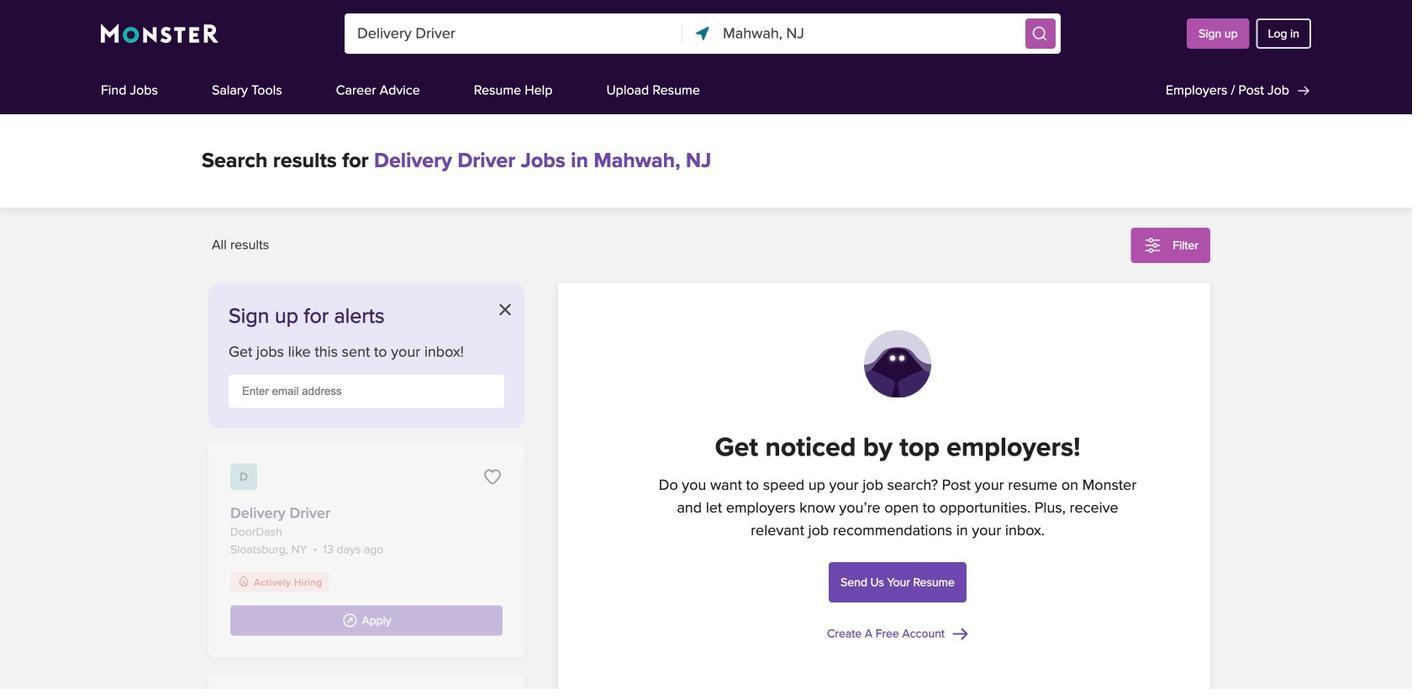 Task type: vqa. For each thing, say whether or not it's contained in the screenshot.
"Disable Reverse Geolocation" image
yes



Task type: describe. For each thing, give the bounding box(es) containing it.
save this job image
[[483, 467, 503, 487]]

email address email field
[[229, 375, 504, 408]]

monster image
[[101, 24, 219, 44]]

delivery driver at doordash element
[[208, 442, 525, 658]]

search image
[[1032, 25, 1048, 42]]

disable reverse geolocation image
[[694, 24, 712, 43]]



Task type: locate. For each thing, give the bounding box(es) containing it.
Enter location or "remote" search field
[[723, 13, 1021, 54]]

filter image
[[1143, 235, 1163, 256], [1143, 235, 1163, 256]]

close image
[[499, 304, 511, 316]]

Search jobs, keywords, companies search field
[[345, 13, 683, 54]]



